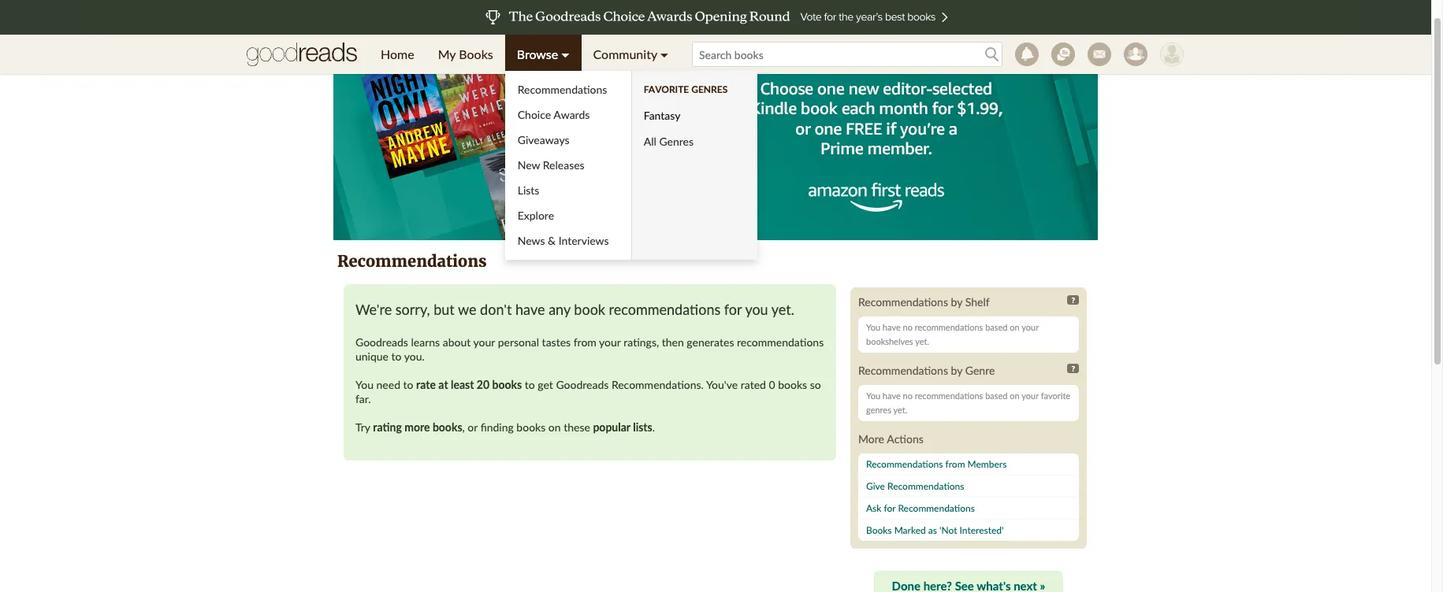 Task type: describe. For each thing, give the bounding box(es) containing it.
lists
[[518, 184, 540, 197]]

interested'
[[960, 525, 1004, 537]]

have for you have no recommendations based on your bookshelves yet.
[[883, 322, 901, 333]]

recommendations link
[[505, 77, 631, 102]]

rate
[[416, 378, 436, 392]]

recommendations from members
[[866, 459, 1007, 471]]

inbox image
[[1088, 43, 1111, 66]]

0 vertical spatial yet.
[[772, 301, 795, 318]]

actions
[[887, 433, 924, 446]]

favorite
[[1041, 391, 1071, 401]]

your inside the you have no recommendations based on your bookshelves yet.
[[1022, 322, 1039, 333]]

? for genre
[[1072, 364, 1075, 374]]

bookshelves
[[866, 337, 913, 347]]

rating more books link
[[373, 421, 462, 434]]

you've
[[706, 378, 738, 392]]

as
[[928, 525, 937, 537]]

books marked as 'not interested' link
[[858, 520, 1079, 542]]

my group discussions image
[[1052, 43, 1075, 66]]

personal
[[498, 336, 539, 349]]

advertisement region
[[333, 43, 1098, 240]]

explore
[[518, 209, 554, 222]]

recommendations up bookshelves
[[858, 296, 948, 309]]

ask for recommendations
[[866, 503, 975, 515]]

to inside "to get goodreads recommendations. you've rated           0 books so far."
[[525, 378, 535, 392]]

explore link
[[505, 203, 631, 229]]

1 horizontal spatial to
[[403, 378, 413, 392]]

unique
[[356, 350, 389, 363]]

1 vertical spatial for
[[884, 503, 896, 515]]

news & interviews
[[518, 234, 609, 248]]

recommendations inside the you have no recommendations based on your favorite genres yet.
[[915, 391, 983, 401]]

give
[[866, 481, 885, 493]]

least
[[451, 378, 474, 392]]

rate at least 20 books link
[[416, 378, 522, 392]]

goodreads inside "to get goodreads recommendations. you've rated           0 books so far."
[[556, 378, 609, 392]]

members
[[968, 459, 1007, 471]]

'not
[[940, 525, 957, 537]]

by for genre
[[951, 364, 963, 378]]

goodreads learns about your personal tastes from your ratings, then           generates recommendations unique to you.
[[356, 336, 824, 363]]

shelf
[[965, 296, 990, 309]]

ratings,
[[624, 336, 659, 349]]

any
[[549, 301, 571, 318]]

recommendations.
[[612, 378, 704, 392]]

community
[[593, 47, 657, 61]]

yet. inside the you have no recommendations based on your bookshelves yet.
[[915, 337, 929, 347]]

genres for all genres
[[659, 135, 694, 148]]

finding
[[481, 421, 514, 434]]

news
[[518, 234, 545, 248]]

fantasy link
[[631, 102, 728, 129]]

new releases link
[[505, 153, 631, 178]]

you for you have no recommendations based on your bookshelves yet.
[[866, 322, 881, 333]]

but
[[434, 301, 455, 318]]

get
[[538, 378, 553, 392]]

you.
[[404, 350, 425, 363]]

my books link
[[426, 35, 505, 74]]

no for yet.
[[903, 322, 913, 333]]

choice
[[518, 108, 551, 121]]

don't
[[480, 301, 512, 318]]

give recommendations link
[[858, 476, 1079, 498]]

giveaways link
[[505, 128, 631, 153]]

recommendations inside goodreads learns about your personal tastes from your ratings, then           generates recommendations unique to you.
[[737, 336, 824, 349]]

books left or
[[433, 421, 462, 434]]

community ▾ button
[[581, 35, 680, 74]]

you
[[745, 301, 768, 318]]

interviews
[[559, 234, 609, 248]]

recommendations up "ask for recommendations"
[[888, 481, 964, 493]]

more
[[858, 433, 884, 446]]

your inside the you have no recommendations based on your favorite genres yet.
[[1022, 391, 1039, 401]]

try
[[356, 421, 370, 434]]

? for shelf
[[1072, 296, 1075, 305]]

books for 20
[[492, 378, 522, 392]]

far.
[[356, 393, 371, 406]]

browse ▾ button
[[505, 35, 581, 74]]

you have no recommendations based on your favorite genres yet.
[[866, 391, 1071, 415]]

on for you have no recommendations based on your bookshelves yet.
[[1010, 322, 1020, 333]]

you have no recommendations based on your bookshelves yet.
[[866, 322, 1039, 347]]

based for you have no recommendations based on your favorite genres yet.
[[985, 391, 1008, 401]]

genre
[[965, 364, 995, 378]]

from inside goodreads learns about your personal tastes from your ratings, then           generates recommendations unique to you.
[[574, 336, 597, 349]]

so
[[810, 378, 821, 392]]

▾ for community ▾
[[660, 47, 668, 61]]

recommendations inside the you have no recommendations based on your bookshelves yet.
[[915, 322, 983, 333]]

popular lists link
[[593, 421, 652, 434]]

2 vertical spatial on
[[548, 421, 561, 434]]

recommendations up give recommendations
[[866, 459, 943, 471]]

community ▾
[[593, 47, 668, 61]]

&
[[548, 234, 556, 248]]

? link for recommendations by shelf
[[1068, 296, 1079, 305]]

recommendations by genre
[[858, 364, 995, 378]]

recommendations up books marked as 'not interested'
[[898, 503, 975, 515]]

home link
[[369, 35, 426, 74]]

1 vertical spatial books
[[866, 525, 892, 537]]

menu containing home
[[369, 35, 757, 260]]

0 vertical spatial books
[[459, 47, 493, 61]]

rating
[[373, 421, 402, 434]]



Task type: locate. For each thing, give the bounding box(es) containing it.
to left the rate
[[403, 378, 413, 392]]

0 vertical spatial for
[[724, 301, 742, 318]]

1 ? link from the top
[[1068, 296, 1079, 305]]

1 vertical spatial ?
[[1072, 364, 1075, 374]]

awards
[[554, 108, 590, 121]]

about
[[443, 336, 471, 349]]

you for you need to rate at least 20 books
[[356, 378, 374, 392]]

Search for books to add to your shelves search field
[[692, 42, 1003, 67]]

based for you have no recommendations based on your bookshelves yet.
[[985, 322, 1008, 333]]

yet. up recommendations by genre
[[915, 337, 929, 347]]

you inside the you have no recommendations based on your bookshelves yet.
[[866, 322, 881, 333]]

recommendations by shelf
[[858, 296, 990, 309]]

books right my
[[459, 47, 493, 61]]

? link for recommendations by genre
[[1068, 364, 1079, 374]]

genres up 'fantasy' 'link'
[[691, 84, 728, 95]]

have for you have no recommendations based on your favorite genres yet.
[[883, 391, 901, 401]]

2 vertical spatial have
[[883, 391, 901, 401]]

home
[[381, 47, 414, 61]]

you up bookshelves
[[866, 322, 881, 333]]

notifications image
[[1015, 43, 1039, 66]]

0 horizontal spatial yet.
[[772, 301, 795, 318]]

to get goodreads recommendations. you've rated           0 books so far.
[[356, 378, 821, 406]]

recommendations down you
[[737, 336, 824, 349]]

genres for favorite genres
[[691, 84, 728, 95]]

more actions
[[858, 433, 924, 446]]

0 vertical spatial goodreads
[[356, 336, 408, 349]]

you up the genres at the right bottom of the page
[[866, 391, 881, 401]]

1 horizontal spatial goodreads
[[556, 378, 609, 392]]

from up give recommendations link
[[946, 459, 965, 471]]

new
[[518, 158, 540, 172]]

based inside the you have no recommendations based on your favorite genres yet.
[[985, 391, 1008, 401]]

at
[[439, 378, 448, 392]]

recommendations up then
[[609, 301, 721, 318]]

books right the "finding"
[[517, 421, 546, 434]]

have inside the you have no recommendations based on your bookshelves yet.
[[883, 322, 901, 333]]

have left any
[[516, 301, 545, 318]]

,
[[462, 421, 465, 434]]

all genres link
[[631, 129, 728, 155]]

recommendations from members link
[[858, 454, 1079, 476]]

1 vertical spatial goodreads
[[556, 378, 609, 392]]

goodreads up unique
[[356, 336, 408, 349]]

give recommendations
[[866, 481, 964, 493]]

you inside the you have no recommendations based on your favorite genres yet.
[[866, 391, 881, 401]]

you need to rate at least 20 books
[[356, 378, 522, 392]]

you up 'far.' on the left bottom of the page
[[356, 378, 374, 392]]

0 vertical spatial no
[[903, 322, 913, 333]]

0 vertical spatial based
[[985, 322, 1008, 333]]

1 vertical spatial genres
[[659, 135, 694, 148]]

genres
[[691, 84, 728, 95], [659, 135, 694, 148]]

recommendations down recommendations by shelf
[[915, 322, 983, 333]]

1 no from the top
[[903, 322, 913, 333]]

based inside the you have no recommendations based on your bookshelves yet.
[[985, 322, 1008, 333]]

for
[[724, 301, 742, 318], [884, 503, 896, 515]]

need
[[376, 378, 400, 392]]

yet. right you
[[772, 301, 795, 318]]

by for shelf
[[951, 296, 963, 309]]

c image
[[1160, 43, 1184, 66]]

0 vertical spatial genres
[[691, 84, 728, 95]]

0 horizontal spatial ▾
[[561, 47, 570, 61]]

on inside the you have no recommendations based on your favorite genres yet.
[[1010, 391, 1020, 401]]

for left you
[[724, 301, 742, 318]]

books down ask
[[866, 525, 892, 537]]

1 horizontal spatial books
[[866, 525, 892, 537]]

recommendations up the choice awards 'link'
[[518, 83, 607, 96]]

goodreads
[[356, 336, 408, 349], [556, 378, 609, 392]]

giveaways
[[518, 133, 570, 147]]

books for 0
[[778, 378, 807, 392]]

ask
[[866, 503, 882, 515]]

recommendations up the sorry, on the left bottom of the page
[[337, 251, 487, 271]]

to left the get
[[525, 378, 535, 392]]

generates
[[687, 336, 734, 349]]

or
[[468, 421, 478, 434]]

books right 0
[[778, 378, 807, 392]]

1 vertical spatial ? link
[[1068, 364, 1079, 374]]

Search books text field
[[692, 42, 1003, 67]]

more
[[405, 421, 430, 434]]

new releases
[[518, 158, 585, 172]]

to left you.
[[391, 350, 402, 363]]

to
[[391, 350, 402, 363], [403, 378, 413, 392], [525, 378, 535, 392]]

learns
[[411, 336, 440, 349]]

have up the genres at the right bottom of the page
[[883, 391, 901, 401]]

0 horizontal spatial to
[[391, 350, 402, 363]]

0 horizontal spatial goodreads
[[356, 336, 408, 349]]

no for genres
[[903, 391, 913, 401]]

no inside the you have no recommendations based on your bookshelves yet.
[[903, 322, 913, 333]]

1 based from the top
[[985, 322, 1008, 333]]

we're
[[356, 301, 392, 318]]

yet. inside the you have no recommendations based on your favorite genres yet.
[[893, 405, 908, 415]]

no up bookshelves
[[903, 322, 913, 333]]

2 ? link from the top
[[1068, 364, 1079, 374]]

friend requests image
[[1124, 43, 1148, 66]]

we're sorry, but we don't have any book recommendations for you yet.
[[356, 301, 795, 318]]

2 ▾ from the left
[[660, 47, 668, 61]]

books inside "to get goodreads recommendations. you've rated           0 books so far."
[[778, 378, 807, 392]]

▾ for browse ▾
[[561, 47, 570, 61]]

vote now in the opening round of the 2023 goodreads choice awards image
[[85, 0, 1346, 35]]

.
[[652, 421, 655, 434]]

based down shelf
[[985, 322, 1008, 333]]

0
[[769, 378, 775, 392]]

1 vertical spatial have
[[883, 322, 901, 333]]

2 vertical spatial yet.
[[893, 405, 908, 415]]

rated
[[741, 378, 766, 392]]

my books
[[438, 47, 493, 61]]

1 horizontal spatial from
[[946, 459, 965, 471]]

1 horizontal spatial yet.
[[893, 405, 908, 415]]

popular
[[593, 421, 630, 434]]

by
[[951, 296, 963, 309], [951, 364, 963, 378]]

2 horizontal spatial to
[[525, 378, 535, 392]]

1 vertical spatial by
[[951, 364, 963, 378]]

1 vertical spatial based
[[985, 391, 1008, 401]]

2 by from the top
[[951, 364, 963, 378]]

recommendations down recommendations by genre
[[915, 391, 983, 401]]

books marked as 'not interested'
[[866, 525, 1004, 537]]

have
[[516, 301, 545, 318], [883, 322, 901, 333], [883, 391, 901, 401]]

we
[[458, 301, 477, 318]]

on for you have no recommendations based on your favorite genres yet.
[[1010, 391, 1020, 401]]

0 vertical spatial on
[[1010, 322, 1020, 333]]

no down recommendations by genre
[[903, 391, 913, 401]]

have up bookshelves
[[883, 322, 901, 333]]

browse
[[517, 47, 558, 61]]

1 vertical spatial on
[[1010, 391, 1020, 401]]

based
[[985, 322, 1008, 333], [985, 391, 1008, 401]]

favorite
[[644, 84, 689, 95]]

0 vertical spatial by
[[951, 296, 963, 309]]

yet. right the genres at the right bottom of the page
[[893, 405, 908, 415]]

goodreads down goodreads learns about your personal tastes from your ratings, then           generates recommendations unique to you.
[[556, 378, 609, 392]]

from
[[574, 336, 597, 349], [946, 459, 965, 471]]

you for you have no recommendations based on your favorite genres yet.
[[866, 391, 881, 401]]

0 vertical spatial from
[[574, 336, 597, 349]]

by left genre
[[951, 364, 963, 378]]

choice awards link
[[505, 102, 631, 128]]

0 horizontal spatial for
[[724, 301, 742, 318]]

book
[[574, 301, 605, 318]]

lists
[[633, 421, 652, 434]]

to inside goodreads learns about your personal tastes from your ratings, then           generates recommendations unique to you.
[[391, 350, 402, 363]]

0 vertical spatial ? link
[[1068, 296, 1079, 305]]

recommendations down bookshelves
[[858, 364, 948, 378]]

0 vertical spatial have
[[516, 301, 545, 318]]

fantasy
[[644, 109, 681, 122]]

you
[[866, 322, 881, 333], [356, 378, 374, 392], [866, 391, 881, 401]]

▾ right browse on the top left of page
[[561, 47, 570, 61]]

all
[[644, 135, 656, 148]]

genres down 'fantasy' 'link'
[[659, 135, 694, 148]]

recommendations inside menu
[[518, 83, 607, 96]]

tastes
[[542, 336, 571, 349]]

ask for recommendations link
[[858, 498, 1079, 520]]

recommendations
[[518, 83, 607, 96], [337, 251, 487, 271], [858, 296, 948, 309], [858, 364, 948, 378], [866, 459, 943, 471], [888, 481, 964, 493], [898, 503, 975, 515]]

genres
[[866, 405, 891, 415]]

lists link
[[505, 178, 631, 203]]

books
[[492, 378, 522, 392], [778, 378, 807, 392], [433, 421, 462, 434], [517, 421, 546, 434]]

recommendations
[[609, 301, 721, 318], [915, 322, 983, 333], [737, 336, 824, 349], [915, 391, 983, 401]]

then
[[662, 336, 684, 349]]

yet.
[[772, 301, 795, 318], [915, 337, 929, 347], [893, 405, 908, 415]]

1 vertical spatial from
[[946, 459, 965, 471]]

1 vertical spatial no
[[903, 391, 913, 401]]

for right ask
[[884, 503, 896, 515]]

0 horizontal spatial books
[[459, 47, 493, 61]]

0 horizontal spatial from
[[574, 336, 597, 349]]

menu
[[369, 35, 757, 260]]

sorry,
[[396, 301, 430, 318]]

1 vertical spatial yet.
[[915, 337, 929, 347]]

all genres
[[644, 135, 694, 148]]

try rating more books ,           or finding books on these popular lists .
[[356, 421, 655, 434]]

choice awards
[[518, 108, 590, 121]]

2 horizontal spatial yet.
[[915, 337, 929, 347]]

from right tastes at the bottom left of page
[[574, 336, 597, 349]]

2 no from the top
[[903, 391, 913, 401]]

? link
[[1068, 296, 1079, 305], [1068, 364, 1079, 374]]

based down genre
[[985, 391, 1008, 401]]

books for finding
[[517, 421, 546, 434]]

news & interviews link
[[505, 229, 631, 254]]

1 by from the top
[[951, 296, 963, 309]]

my
[[438, 47, 456, 61]]

genres inside all genres "link"
[[659, 135, 694, 148]]

releases
[[543, 158, 585, 172]]

no inside the you have no recommendations based on your favorite genres yet.
[[903, 391, 913, 401]]

your
[[1022, 322, 1039, 333], [473, 336, 495, 349], [599, 336, 621, 349], [1022, 391, 1039, 401]]

1 ▾ from the left
[[561, 47, 570, 61]]

1 horizontal spatial ▾
[[660, 47, 668, 61]]

browse ▾
[[517, 47, 570, 61]]

have inside the you have no recommendations based on your favorite genres yet.
[[883, 391, 901, 401]]

by left shelf
[[951, 296, 963, 309]]

1 horizontal spatial for
[[884, 503, 896, 515]]

20
[[477, 378, 490, 392]]

2 based from the top
[[985, 391, 1008, 401]]

books right 20
[[492, 378, 522, 392]]

on
[[1010, 322, 1020, 333], [1010, 391, 1020, 401], [548, 421, 561, 434]]

on inside the you have no recommendations based on your bookshelves yet.
[[1010, 322, 1020, 333]]

goodreads inside goodreads learns about your personal tastes from your ratings, then           generates recommendations unique to you.
[[356, 336, 408, 349]]

2 ? from the top
[[1072, 364, 1075, 374]]

books
[[459, 47, 493, 61], [866, 525, 892, 537]]

▾ up favorite
[[660, 47, 668, 61]]

1 ? from the top
[[1072, 296, 1075, 305]]

0 vertical spatial ?
[[1072, 296, 1075, 305]]



Task type: vqa. For each thing, say whether or not it's contained in the screenshot.
by
yes



